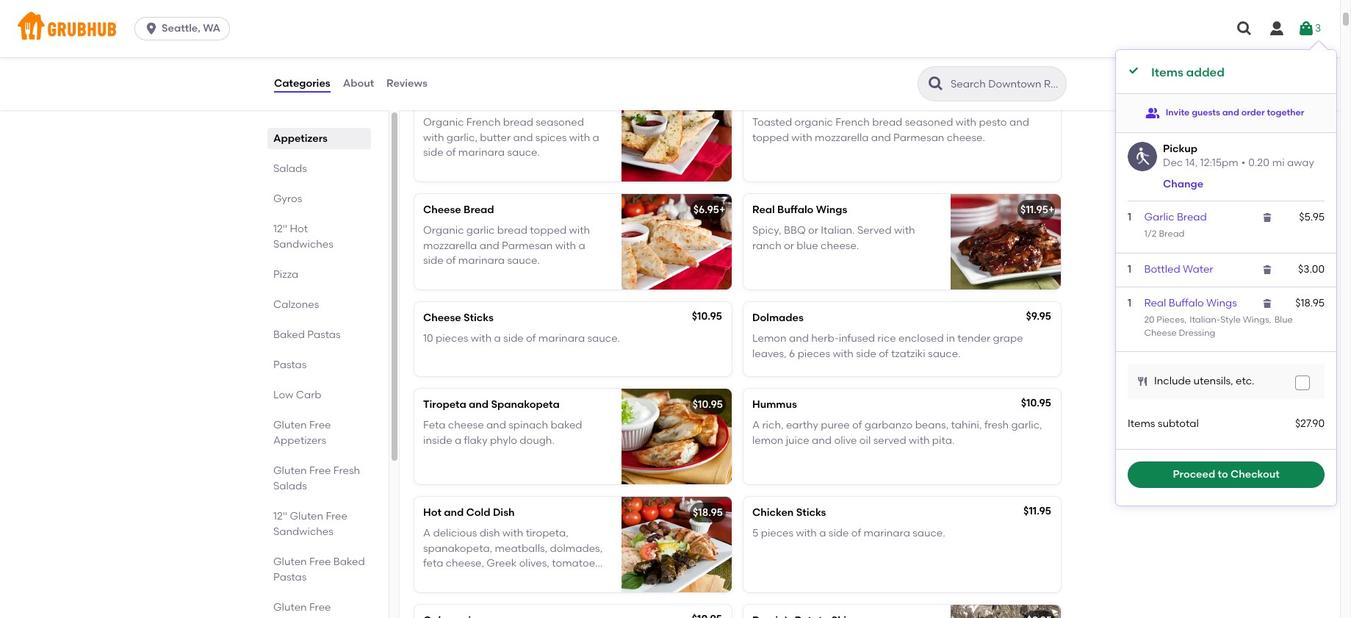 Task type: describe. For each thing, give the bounding box(es) containing it.
pepperoncini
[[485, 572, 551, 584]]

+ for organic french bread seasoned with garlic, butter and spices with a side of marinara sauce.
[[720, 96, 726, 108]]

items added
[[1152, 65, 1225, 79]]

6
[[789, 347, 796, 360]]

organic french bread seasoned with garlic, butter and spices with a side of marinara sauce.
[[423, 116, 600, 159]]

dressing
[[1179, 328, 1216, 338]]

spanakopeta,
[[423, 542, 493, 555]]

and inside lemon and herb-infused rice enclosed in tender grape leaves, 6 pieces with side of tzatziki sauce.
[[789, 332, 809, 345]]

12:15pm
[[1201, 157, 1239, 169]]

pizza
[[273, 268, 299, 281]]

14,
[[1186, 157, 1198, 169]]

about
[[343, 77, 374, 90]]

dish
[[480, 527, 500, 540]]

gluten inside 12" gluten free sandwiches
[[290, 510, 323, 523]]

real buffalo wings image
[[951, 194, 1061, 290]]

and inside organic garlic bread topped with mozzarella and parmesan with a side of marinara sauce.
[[480, 239, 500, 252]]

beans,
[[916, 419, 949, 432]]

0 vertical spatial baked
[[273, 329, 305, 341]]

tiropeta,
[[526, 527, 569, 540]]

peppers
[[554, 572, 595, 584]]

lemon and herb-infused rice enclosed in tender grape leaves, 6 pieces with side of tzatziki sauce.
[[753, 332, 1024, 360]]

a inside the organic french bread seasoned with garlic, butter and spices with a side of marinara sauce.
[[593, 131, 600, 144]]

1 salads from the top
[[273, 162, 307, 175]]

of inside a rich, earthy puree of garbanzo beans, tahini, fresh garlic, lemon juice and olive oil served with pita.
[[853, 419, 863, 432]]

categories
[[274, 77, 331, 90]]

with inside a delicious dish with tiropeta, spanakopeta, meatballs, dolmades, feta cheese, greek olives, tomatoes, cucumbers, pepperoncini peppers and our homemade tzatziki sauce.
[[503, 527, 524, 540]]

Search Downtown Romio's Pizza and Pasta search field
[[950, 77, 1062, 91]]

10
[[423, 332, 433, 345]]

inside
[[423, 434, 452, 447]]

sauce. inside lemon and herb-infused rice enclosed in tender grape leaves, 6 pieces with side of tzatziki sauce.
[[928, 347, 961, 360]]

a inside organic garlic bread topped with mozzarella and parmesan with a side of marinara sauce.
[[579, 239, 586, 252]]

sauce. inside organic garlic bread topped with mozzarella and parmesan with a side of marinara sauce.
[[507, 254, 540, 267]]

cheese inside blue cheese dressing
[[1145, 328, 1177, 338]]

of inside the organic french bread seasoned with garlic, butter and spices with a side of marinara sauce.
[[446, 146, 456, 159]]

herb-
[[812, 332, 839, 345]]

garlic bread link
[[1145, 211, 1208, 224]]

gluten free baked pastas
[[273, 556, 365, 584]]

rice
[[878, 332, 897, 345]]

tzatziki inside lemon and herb-infused rice enclosed in tender grape leaves, 6 pieces with side of tzatziki sauce.
[[892, 347, 926, 360]]

tender
[[958, 332, 991, 345]]

organic for mozzarella
[[423, 224, 464, 237]]

garlic
[[467, 224, 495, 237]]

seattle,
[[162, 22, 201, 35]]

free for fresh
[[309, 465, 331, 477]]

tiropeta and spanakopeta
[[423, 398, 560, 411]]

gluten for gluten free fresh salads
[[273, 465, 307, 477]]

fresh
[[334, 465, 360, 477]]

garlic bread inside the items added tooltip
[[1145, 211, 1208, 224]]

0 horizontal spatial garlic bread
[[423, 96, 487, 108]]

blue
[[1275, 315, 1293, 325]]

hot inside 12" hot sandwiches
[[290, 223, 308, 235]]

12" hot sandwiches
[[273, 223, 334, 251]]

reviews
[[387, 77, 428, 90]]

bread for real buffalo wings
[[497, 224, 528, 237]]

0 vertical spatial $6.95 +
[[1022, 94, 1054, 107]]

subtotal
[[1158, 418, 1199, 430]]

free inside 12" gluten free sandwiches
[[326, 510, 348, 523]]

invite guests and order together
[[1166, 107, 1305, 117]]

$5.95 +
[[694, 96, 726, 108]]

$11.95 for $11.95
[[1024, 505, 1052, 517]]

bottled
[[1145, 263, 1181, 276]]

free for pastas
[[309, 601, 331, 614]]

pieces inside lemon and herb-infused rice enclosed in tender grape leaves, 6 pieces with side of tzatziki sauce.
[[798, 347, 831, 360]]

baked inside gluten free baked pastas
[[334, 556, 365, 568]]

1 horizontal spatial wings
[[1207, 297, 1238, 310]]

2 vertical spatial wings
[[1244, 315, 1270, 325]]

a inside feta cheese and spinach baked inside a flaky phylo dough.
[[455, 434, 462, 447]]

3
[[1316, 22, 1322, 34]]

5
[[753, 527, 759, 540]]

cheese. inside spicy, bbq or italian. served with ranch or blue cheese.
[[821, 239, 859, 252]]

real buffalo wings inside the items added tooltip
[[1145, 297, 1238, 310]]

spicy, bbq or italian. served with ranch or blue cheese.
[[753, 224, 915, 252]]

dish
[[493, 506, 515, 519]]

+ for spicy, bbq or italian. served with ranch or blue cheese.
[[1049, 204, 1055, 216]]

olive
[[835, 434, 857, 447]]

include utensils, etc.
[[1155, 375, 1255, 387]]

dough.
[[520, 434, 555, 447]]

mi
[[1273, 157, 1285, 169]]

chicken sticks
[[753, 506, 827, 519]]

of inside lemon and herb-infused rice enclosed in tender grape leaves, 6 pieces with side of tzatziki sauce.
[[879, 347, 889, 360]]

hummus
[[753, 398, 797, 411]]

bbq
[[784, 224, 806, 237]]

seasoned inside the toasted organic french bread seasoned with pesto and topped with mozzarella and parmesan cheese.
[[905, 116, 954, 129]]

20
[[1145, 315, 1155, 325]]

a delicious dish with tiropeta, spanakopeta, meatballs, dolmades, feta cheese, greek olives, tomatoes, cucumbers, pepperoncini peppers and our homemade tzatziki sauce.
[[423, 527, 603, 599]]

1 vertical spatial $6.95
[[694, 204, 720, 216]]

low
[[273, 389, 294, 401]]

bottled water
[[1145, 263, 1214, 276]]

hot and cold dish image
[[622, 497, 732, 592]]

garlic, inside a rich, earthy puree of garbanzo beans, tahini, fresh garlic, lemon juice and olive oil served with pita.
[[1012, 419, 1043, 432]]

$27.90
[[1296, 418, 1325, 430]]

rich,
[[763, 419, 784, 432]]

about button
[[342, 57, 375, 110]]

served
[[858, 224, 892, 237]]

cheese bread
[[423, 204, 494, 216]]

style
[[1221, 315, 1241, 325]]

seattle, wa button
[[135, 17, 236, 40]]

$11.95 for $11.95 +
[[1021, 204, 1049, 216]]

search icon image
[[928, 75, 945, 93]]

1/2
[[1145, 229, 1157, 239]]

items added tooltip
[[1117, 41, 1337, 506]]

0 horizontal spatial real
[[753, 204, 775, 216]]

buffalo inside the items added tooltip
[[1169, 297, 1205, 310]]

feta
[[423, 557, 443, 570]]

gluten for gluten free pastas
[[273, 601, 307, 614]]

blue
[[797, 239, 819, 252]]

spinach
[[509, 419, 548, 432]]

proceed to checkout
[[1173, 468, 1280, 481]]

sticks for cheese sticks
[[464, 312, 494, 324]]

+ for organic garlic bread topped with mozzarella and parmesan with a side of marinara sauce.
[[720, 204, 726, 216]]

tahini,
[[952, 419, 982, 432]]

main navigation navigation
[[0, 0, 1341, 57]]

sauce. inside the organic french bread seasoned with garlic, butter and spices with a side of marinara sauce.
[[507, 146, 540, 159]]

organic for garlic,
[[423, 116, 464, 129]]

blue cheese dressing
[[1145, 315, 1293, 338]]

sandwiches inside 12" gluten free sandwiches
[[273, 526, 334, 538]]

pickup icon image
[[1128, 142, 1158, 171]]

and inside a delicious dish with tiropeta, spanakopeta, meatballs, dolmades, feta cheese, greek olives, tomatoes, cucumbers, pepperoncini peppers and our homemade tzatziki sauce.
[[423, 587, 443, 599]]

a for a rich, earthy puree of garbanzo beans, tahini, fresh garlic, lemon juice and olive oil served with pita.
[[753, 419, 760, 432]]

side inside the organic french bread seasoned with garlic, butter and spices with a side of marinara sauce.
[[423, 146, 444, 159]]

svg image for seattle, wa
[[144, 21, 159, 36]]

ranch
[[753, 239, 782, 252]]

pastas down calzones
[[307, 329, 341, 341]]

french inside the organic french bread seasoned with garlic, butter and spices with a side of marinara sauce.
[[467, 116, 501, 129]]

spanakopeta
[[491, 398, 560, 411]]

pastas inside gluten free baked pastas
[[273, 571, 307, 584]]

baked
[[551, 419, 583, 432]]

10 pieces with a side of marinara sauce.
[[423, 332, 620, 345]]

together
[[1267, 107, 1305, 117]]

$10.95 for a rich, earthy puree of garbanzo beans, tahini, fresh garlic, lemon juice and olive oil served with pita.
[[1021, 397, 1052, 409]]

pieces for cheese
[[436, 332, 469, 345]]

and inside the organic french bread seasoned with garlic, butter and spices with a side of marinara sauce.
[[513, 131, 533, 144]]

feta cheese and spinach baked inside a flaky phylo dough.
[[423, 419, 583, 447]]

cucumbers,
[[423, 572, 482, 584]]

cheese sticks
[[423, 312, 494, 324]]

proceed
[[1173, 468, 1216, 481]]

pastas inside gluten free pastas
[[273, 617, 307, 618]]

people icon image
[[1146, 106, 1160, 120]]

1/2 bread
[[1145, 229, 1185, 239]]

dec
[[1164, 157, 1184, 169]]



Task type: vqa. For each thing, say whether or not it's contained in the screenshot.
Report A Map Error LINK
no



Task type: locate. For each thing, give the bounding box(es) containing it.
salads inside gluten free fresh salads
[[273, 480, 307, 492]]

1 vertical spatial salads
[[273, 480, 307, 492]]

bread for organic
[[783, 96, 814, 108]]

our
[[446, 587, 462, 599]]

garlic up 1/2 bread
[[1145, 211, 1175, 224]]

$5.95 up $3.00
[[1300, 211, 1325, 224]]

garlic down "reviews"
[[423, 96, 454, 108]]

0 vertical spatial appetizers
[[412, 51, 496, 70]]

chicken
[[753, 506, 794, 519]]

1 vertical spatial garlic,
[[1012, 419, 1043, 432]]

2 horizontal spatial wings
[[1244, 315, 1270, 325]]

delicious
[[433, 527, 477, 540]]

tzatziki down "enclosed"
[[892, 347, 926, 360]]

wings up style
[[1207, 297, 1238, 310]]

gluten down 12" gluten free sandwiches
[[273, 556, 307, 568]]

free inside gluten free fresh salads
[[309, 465, 331, 477]]

$18.95
[[1296, 297, 1325, 310], [693, 506, 723, 519]]

include
[[1155, 375, 1192, 387]]

20 pieces italian-style wings
[[1145, 315, 1270, 325]]

gluten
[[273, 419, 307, 431], [273, 465, 307, 477], [290, 510, 323, 523], [273, 556, 307, 568], [273, 601, 307, 614]]

12" down gyros
[[273, 223, 287, 235]]

1 horizontal spatial $6.95
[[1022, 94, 1048, 107]]

tomatoes,
[[552, 557, 603, 570]]

items left subtotal
[[1128, 418, 1156, 430]]

gluten free pastas
[[273, 601, 331, 618]]

0 vertical spatial items
[[1152, 65, 1184, 79]]

garlic,
[[447, 131, 478, 144], [1012, 419, 1043, 432]]

garlic bread up 1/2 bread
[[1145, 211, 1208, 224]]

2 1 from the top
[[1128, 263, 1132, 276]]

2 french from the left
[[836, 116, 870, 129]]

1 horizontal spatial garlic,
[[1012, 419, 1043, 432]]

topped inside the toasted organic french bread seasoned with pesto and topped with mozzarella and parmesan cheese.
[[753, 131, 789, 144]]

$10.95 left hummus
[[693, 398, 723, 411]]

1 vertical spatial real
[[1145, 297, 1167, 310]]

bread up garlic
[[464, 204, 494, 216]]

garlic inside the items added tooltip
[[1145, 211, 1175, 224]]

topped inside organic garlic bread topped with mozzarella and parmesan with a side of marinara sauce.
[[530, 224, 567, 237]]

wings right style
[[1244, 315, 1270, 325]]

1 horizontal spatial french
[[836, 116, 870, 129]]

cheese for cheese sticks
[[423, 312, 461, 324]]

pieces down chicken in the right of the page
[[761, 527, 794, 540]]

sticks right chicken in the right of the page
[[797, 506, 827, 519]]

0 vertical spatial $11.95
[[1021, 204, 1049, 216]]

1
[[1128, 211, 1132, 224], [1128, 263, 1132, 276], [1128, 297, 1132, 310]]

1 horizontal spatial garlic
[[1145, 211, 1175, 224]]

organic garlic bread topped with mozzarella and parmesan with a side of marinara sauce.
[[423, 224, 590, 267]]

2 sandwiches from the top
[[273, 526, 334, 538]]

1 vertical spatial wings
[[1207, 297, 1238, 310]]

invite
[[1166, 107, 1190, 117]]

gluten down gluten free baked pastas
[[273, 601, 307, 614]]

gluten down "gluten free appetizers"
[[273, 465, 307, 477]]

baked pastas
[[273, 329, 341, 341]]

french inside the toasted organic french bread seasoned with pesto and topped with mozzarella and parmesan cheese.
[[836, 116, 870, 129]]

a left delicious
[[423, 527, 431, 540]]

$10.95 down 'grape'
[[1021, 397, 1052, 409]]

1 horizontal spatial $18.95
[[1296, 297, 1325, 310]]

lemon
[[753, 434, 784, 447]]

bread inside the organic french bread seasoned with garlic, butter and spices with a side of marinara sauce.
[[503, 116, 534, 129]]

salads up 12" gluten free sandwiches
[[273, 480, 307, 492]]

1 vertical spatial $11.95
[[1024, 505, 1052, 517]]

2 horizontal spatial pieces
[[798, 347, 831, 360]]

bread for garlic
[[464, 204, 494, 216]]

1 vertical spatial items
[[1128, 418, 1156, 430]]

french right organic
[[836, 116, 870, 129]]

marinara
[[458, 146, 505, 159], [458, 254, 505, 267], [539, 332, 585, 345], [864, 527, 911, 540]]

1 seasoned from the left
[[536, 116, 584, 129]]

phylo
[[490, 434, 517, 447]]

cheese bread image
[[622, 194, 732, 290]]

italian.
[[821, 224, 855, 237]]

pastas
[[307, 329, 341, 341], [273, 359, 307, 371], [273, 571, 307, 584], [273, 617, 307, 618]]

1 for bottled
[[1128, 263, 1132, 276]]

0 horizontal spatial baked
[[273, 329, 305, 341]]

tiropeta and spanakopeta image
[[622, 389, 732, 484]]

mozzarella down organic
[[815, 131, 869, 144]]

2 seasoned from the left
[[905, 116, 954, 129]]

carb
[[296, 389, 322, 401]]

gluten down low
[[273, 419, 307, 431]]

appetizers up gluten free fresh salads
[[273, 434, 326, 447]]

appetizers inside "gluten free appetizers"
[[273, 434, 326, 447]]

cheese. inside the toasted organic french bread seasoned with pesto and topped with mozzarella and parmesan cheese.
[[947, 131, 986, 144]]

1 vertical spatial $5.95
[[1300, 211, 1325, 224]]

puree
[[821, 419, 850, 432]]

0 vertical spatial cheese
[[423, 204, 461, 216]]

free down 12" gluten free sandwiches
[[309, 556, 331, 568]]

gluten inside gluten free baked pastas
[[273, 556, 307, 568]]

free inside gluten free pastas
[[309, 601, 331, 614]]

of
[[446, 146, 456, 159], [446, 254, 456, 267], [526, 332, 536, 345], [879, 347, 889, 360], [853, 419, 863, 432], [852, 527, 862, 540]]

feta
[[423, 419, 446, 432]]

2 vertical spatial cheese
[[1145, 328, 1177, 338]]

a inside a rich, earthy puree of garbanzo beans, tahini, fresh garlic, lemon juice and olive oil served with pita.
[[753, 419, 760, 432]]

0 vertical spatial 1
[[1128, 211, 1132, 224]]

0 horizontal spatial sticks
[[464, 312, 494, 324]]

2 vertical spatial appetizers
[[273, 434, 326, 447]]

juice
[[786, 434, 810, 447]]

and inside button
[[1223, 107, 1240, 117]]

or up the blue
[[809, 224, 819, 237]]

marinara inside organic garlic bread topped with mozzarella and parmesan with a side of marinara sauce.
[[458, 254, 505, 267]]

0 vertical spatial garlic bread
[[423, 96, 487, 108]]

$18.95 inside the items added tooltip
[[1296, 297, 1325, 310]]

tzatziki inside a delicious dish with tiropeta, spanakopeta, meatballs, dolmades, feta cheese, greek olives, tomatoes, cucumbers, pepperoncini peppers and our homemade tzatziki sauce.
[[525, 587, 560, 599]]

italian-
[[1190, 315, 1221, 325]]

seasoned
[[536, 116, 584, 129], [905, 116, 954, 129]]

of inside organic garlic bread topped with mozzarella and parmesan with a side of marinara sauce.
[[446, 254, 456, 267]]

$18.95 left chicken in the right of the page
[[693, 506, 723, 519]]

pita.
[[933, 434, 955, 447]]

1 vertical spatial or
[[784, 239, 795, 252]]

0 vertical spatial mozzarella
[[815, 131, 869, 144]]

butter
[[480, 131, 511, 144]]

1 horizontal spatial baked
[[334, 556, 365, 568]]

1 vertical spatial sandwiches
[[273, 526, 334, 538]]

pieces down herb-
[[798, 347, 831, 360]]

gluten inside "gluten free appetizers"
[[273, 419, 307, 431]]

free left fresh
[[309, 465, 331, 477]]

1 vertical spatial hot
[[423, 506, 442, 519]]

$5.95 for $5.95 +
[[694, 96, 720, 108]]

parmesan
[[894, 131, 945, 144], [502, 239, 553, 252]]

0 horizontal spatial $6.95 +
[[694, 204, 726, 216]]

0 horizontal spatial real buffalo wings
[[753, 204, 848, 216]]

1 organic from the top
[[423, 116, 464, 129]]

0 vertical spatial parmesan
[[894, 131, 945, 144]]

free down gluten free baked pastas
[[309, 601, 331, 614]]

0 vertical spatial cheese.
[[947, 131, 986, 144]]

real inside the items added tooltip
[[1145, 297, 1167, 310]]

utensils,
[[1194, 375, 1234, 387]]

1 horizontal spatial hot
[[423, 506, 442, 519]]

items subtotal
[[1128, 418, 1199, 430]]

garlic, right fresh
[[1012, 419, 1043, 432]]

2 vertical spatial 1
[[1128, 297, 1132, 310]]

dolmades
[[753, 312, 804, 324]]

pastas up gluten free pastas
[[273, 571, 307, 584]]

sauce. inside a delicious dish with tiropeta, spanakopeta, meatballs, dolmades, feta cheese, greek olives, tomatoes, cucumbers, pepperoncini peppers and our homemade tzatziki sauce.
[[562, 587, 595, 599]]

bread for french
[[457, 96, 487, 108]]

1 horizontal spatial $6.95 +
[[1022, 94, 1054, 107]]

1 horizontal spatial tzatziki
[[892, 347, 926, 360]]

and inside a rich, earthy puree of garbanzo beans, tahini, fresh garlic, lemon juice and olive oil served with pita.
[[812, 434, 832, 447]]

1 vertical spatial garlic
[[1145, 211, 1175, 224]]

a inside a delicious dish with tiropeta, spanakopeta, meatballs, dolmades, feta cheese, greek olives, tomatoes, cucumbers, pepperoncini peppers and our homemade tzatziki sauce.
[[423, 527, 431, 540]]

1 horizontal spatial sticks
[[797, 506, 827, 519]]

svg image inside seattle, wa button
[[144, 21, 159, 36]]

hot up delicious
[[423, 506, 442, 519]]

free for appetizers
[[309, 419, 331, 431]]

0 horizontal spatial cheese.
[[821, 239, 859, 252]]

svg image for 3
[[1298, 20, 1316, 37]]

and inside feta cheese and spinach baked inside a flaky phylo dough.
[[487, 419, 506, 432]]

free down carb on the left bottom
[[309, 419, 331, 431]]

gluten free fresh salads
[[273, 465, 360, 492]]

1 sandwiches from the top
[[273, 238, 334, 251]]

$3.00
[[1299, 263, 1325, 276]]

0 vertical spatial garlic,
[[447, 131, 478, 144]]

buffalo up bbq
[[778, 204, 814, 216]]

tzatziki
[[892, 347, 926, 360], [525, 587, 560, 599]]

organic down cheese bread
[[423, 224, 464, 237]]

2 12" from the top
[[273, 510, 287, 523]]

real buffalo wings link
[[1145, 297, 1238, 310]]

reviews button
[[386, 57, 428, 110]]

sandwiches up pizza
[[273, 238, 334, 251]]

0 vertical spatial sandwiches
[[273, 238, 334, 251]]

guests
[[1192, 107, 1221, 117]]

12" for 12" gluten free sandwiches
[[273, 510, 287, 523]]

0 horizontal spatial $18.95
[[693, 506, 723, 519]]

1 vertical spatial 1
[[1128, 263, 1132, 276]]

$5.95
[[694, 96, 720, 108], [1300, 211, 1325, 224]]

free inside "gluten free appetizers"
[[309, 419, 331, 431]]

bread for pesto bread
[[503, 116, 534, 129]]

gluten for gluten free baked pastas
[[273, 556, 307, 568]]

cheese,
[[446, 557, 484, 570]]

organic inside the organic french bread seasoned with garlic, butter and spices with a side of marinara sauce.
[[423, 116, 464, 129]]

1 for real
[[1128, 297, 1132, 310]]

12" gluten free sandwiches
[[273, 510, 348, 538]]

free for baked
[[309, 556, 331, 568]]

1 vertical spatial cheese
[[423, 312, 461, 324]]

bread inside organic garlic bread topped with mozzarella and parmesan with a side of marinara sauce.
[[497, 224, 528, 237]]

appetizers up "reviews"
[[412, 51, 496, 70]]

0 vertical spatial buffalo
[[778, 204, 814, 216]]

0 horizontal spatial garlic,
[[447, 131, 478, 144]]

$5.95 left pesto
[[694, 96, 720, 108]]

checkout
[[1231, 468, 1280, 481]]

1 horizontal spatial garlic bread
[[1145, 211, 1208, 224]]

garlic, inside the organic french bread seasoned with garlic, butter and spices with a side of marinara sauce.
[[447, 131, 478, 144]]

wa
[[203, 22, 220, 35]]

items left 'added'
[[1152, 65, 1184, 79]]

12" for 12" hot sandwiches
[[273, 223, 287, 235]]

1 1 from the top
[[1128, 211, 1132, 224]]

1 horizontal spatial real buffalo wings
[[1145, 297, 1238, 310]]

0 vertical spatial topped
[[753, 131, 789, 144]]

0 vertical spatial wings
[[816, 204, 848, 216]]

change
[[1164, 178, 1204, 190]]

free down gluten free fresh salads
[[326, 510, 348, 523]]

low carb
[[273, 389, 322, 401]]

1 for garlic
[[1128, 211, 1132, 224]]

1 vertical spatial 12"
[[273, 510, 287, 523]]

with inside spicy, bbq or italian. served with ranch or blue cheese.
[[895, 224, 915, 237]]

1 vertical spatial buffalo
[[1169, 297, 1205, 310]]

order
[[1242, 107, 1265, 117]]

seasoned up spices
[[536, 116, 584, 129]]

1 horizontal spatial topped
[[753, 131, 789, 144]]

seasoned inside the organic french bread seasoned with garlic, butter and spices with a side of marinara sauce.
[[536, 116, 584, 129]]

mozzarella inside organic garlic bread topped with mozzarella and parmesan with a side of marinara sauce.
[[423, 239, 477, 252]]

gluten down gluten free fresh salads
[[290, 510, 323, 523]]

1 vertical spatial baked
[[334, 556, 365, 568]]

baked down 12" gluten free sandwiches
[[334, 556, 365, 568]]

change button
[[1164, 177, 1204, 192]]

pieces down cheese sticks
[[436, 332, 469, 345]]

gluten inside gluten free fresh salads
[[273, 465, 307, 477]]

gluten for gluten free appetizers
[[273, 419, 307, 431]]

marinara inside the organic french bread seasoned with garlic, butter and spices with a side of marinara sauce.
[[458, 146, 505, 159]]

1 vertical spatial garlic bread
[[1145, 211, 1208, 224]]

1 horizontal spatial svg image
[[1298, 20, 1316, 37]]

bread down garlic bread "link"
[[1159, 229, 1185, 239]]

0 vertical spatial or
[[809, 224, 819, 237]]

wings up italian.
[[816, 204, 848, 216]]

cheese.
[[947, 131, 986, 144], [821, 239, 859, 252]]

1 horizontal spatial mozzarella
[[815, 131, 869, 144]]

hot down gyros
[[290, 223, 308, 235]]

bread inside the toasted organic french bread seasoned with pesto and topped with mozzarella and parmesan cheese.
[[873, 116, 903, 129]]

proceed to checkout button
[[1128, 462, 1325, 488]]

0.20
[[1249, 157, 1270, 169]]

organic inside organic garlic bread topped with mozzarella and parmesan with a side of marinara sauce.
[[423, 224, 464, 237]]

away
[[1288, 157, 1315, 169]]

svg image
[[1298, 20, 1316, 37], [144, 21, 159, 36]]

0 vertical spatial real
[[753, 204, 775, 216]]

baked down calzones
[[273, 329, 305, 341]]

salads up gyros
[[273, 162, 307, 175]]

1 french from the left
[[467, 116, 501, 129]]

0 vertical spatial $18.95
[[1296, 297, 1325, 310]]

with inside lemon and herb-infused rice enclosed in tender grape leaves, 6 pieces with side of tzatziki sauce.
[[833, 347, 854, 360]]

pieces for chicken
[[761, 527, 794, 540]]

$5.95 for $5.95
[[1300, 211, 1325, 224]]

pieces
[[1157, 315, 1185, 325]]

1 horizontal spatial a
[[753, 419, 760, 432]]

$5.95 inside the items added tooltip
[[1300, 211, 1325, 224]]

$11.95 +
[[1021, 204, 1055, 216]]

1 vertical spatial sticks
[[797, 506, 827, 519]]

topped down toasted
[[753, 131, 789, 144]]

1 vertical spatial parmesan
[[502, 239, 553, 252]]

buffalo up pieces
[[1169, 297, 1205, 310]]

3 button
[[1298, 15, 1322, 42]]

0 vertical spatial salads
[[273, 162, 307, 175]]

0 horizontal spatial pieces
[[436, 332, 469, 345]]

side inside organic garlic bread topped with mozzarella and parmesan with a side of marinara sauce.
[[423, 254, 444, 267]]

organic
[[795, 116, 834, 129]]

1 vertical spatial cheese.
[[821, 239, 859, 252]]

gluten inside gluten free pastas
[[273, 601, 307, 614]]

0 vertical spatial $5.95
[[694, 96, 720, 108]]

•
[[1242, 157, 1246, 169]]

0 vertical spatial $6.95
[[1022, 94, 1048, 107]]

sandwiches up gluten free baked pastas
[[273, 526, 334, 538]]

parmesan inside organic garlic bread topped with mozzarella and parmesan with a side of marinara sauce.
[[502, 239, 553, 252]]

seasoned down search icon
[[905, 116, 954, 129]]

or down bbq
[[784, 239, 795, 252]]

real up 20
[[1145, 297, 1167, 310]]

a
[[753, 419, 760, 432], [423, 527, 431, 540]]

free inside gluten free baked pastas
[[309, 556, 331, 568]]

mozzarella
[[815, 131, 869, 144], [423, 239, 477, 252]]

$18.95 down $3.00
[[1296, 297, 1325, 310]]

enclosed
[[899, 332, 944, 345]]

cold
[[466, 506, 491, 519]]

1 vertical spatial mozzarella
[[423, 239, 477, 252]]

2 salads from the top
[[273, 480, 307, 492]]

garlic bread down "reviews"
[[423, 96, 487, 108]]

0 horizontal spatial seasoned
[[536, 116, 584, 129]]

bread up 1/2 bread
[[1177, 211, 1208, 224]]

leaves,
[[753, 347, 787, 360]]

1 vertical spatial appetizers
[[273, 132, 328, 145]]

0 horizontal spatial svg image
[[144, 21, 159, 36]]

real up spicy,
[[753, 204, 775, 216]]

topped right garlic
[[530, 224, 567, 237]]

tzatziki down pepperoncini
[[525, 587, 560, 599]]

garlic
[[423, 96, 454, 108], [1145, 211, 1175, 224]]

with inside a rich, earthy puree of garbanzo beans, tahini, fresh garlic, lemon juice and olive oil served with pita.
[[909, 434, 930, 447]]

1 vertical spatial a
[[423, 527, 431, 540]]

buffalo
[[778, 204, 814, 216], [1169, 297, 1205, 310]]

homemade
[[465, 587, 523, 599]]

0 vertical spatial tzatziki
[[892, 347, 926, 360]]

appetizers down categories button
[[273, 132, 328, 145]]

3 1 from the top
[[1128, 297, 1132, 310]]

$10.95 left the dolmades
[[692, 310, 723, 323]]

0 vertical spatial real buffalo wings
[[753, 204, 848, 216]]

$10.95 for 10 pieces with a side of marinara sauce.
[[692, 310, 723, 323]]

bread up butter
[[457, 96, 487, 108]]

parmesan inside the toasted organic french bread seasoned with pesto and topped with mozzarella and parmesan cheese.
[[894, 131, 945, 144]]

1 vertical spatial $6.95 +
[[694, 204, 726, 216]]

12" inside 12" hot sandwiches
[[273, 223, 287, 235]]

meatballs,
[[495, 542, 548, 555]]

olives,
[[519, 557, 550, 570]]

0 vertical spatial garlic
[[423, 96, 454, 108]]

1 vertical spatial $18.95
[[693, 506, 723, 519]]

cheese
[[448, 419, 484, 432]]

grape
[[993, 332, 1024, 345]]

$10.95
[[692, 310, 723, 323], [1021, 397, 1052, 409], [693, 398, 723, 411]]

mozzarella inside the toasted organic french bread seasoned with pesto and topped with mozzarella and parmesan cheese.
[[815, 131, 869, 144]]

0 vertical spatial a
[[753, 419, 760, 432]]

side inside lemon and herb-infused rice enclosed in tender grape leaves, 6 pieces with side of tzatziki sauce.
[[856, 347, 877, 360]]

12" down gluten free fresh salads
[[273, 510, 287, 523]]

with
[[956, 116, 977, 129], [423, 131, 444, 144], [569, 131, 590, 144], [792, 131, 813, 144], [569, 224, 590, 237], [895, 224, 915, 237], [555, 239, 576, 252], [471, 332, 492, 345], [833, 347, 854, 360], [909, 434, 930, 447], [503, 527, 524, 540], [796, 527, 817, 540]]

spicy,
[[753, 224, 782, 237]]

cheese for cheese bread
[[423, 204, 461, 216]]

mozzarella down garlic
[[423, 239, 477, 252]]

0 horizontal spatial buffalo
[[778, 204, 814, 216]]

12" inside 12" gluten free sandwiches
[[273, 510, 287, 523]]

romio's potato skins image
[[951, 605, 1061, 618]]

pastas down gluten free baked pastas
[[273, 617, 307, 618]]

cheese. down italian.
[[821, 239, 859, 252]]

2 organic from the top
[[423, 224, 464, 237]]

1 vertical spatial topped
[[530, 224, 567, 237]]

flaky
[[464, 434, 488, 447]]

svg image
[[1236, 20, 1254, 37], [1269, 20, 1286, 37], [1128, 65, 1140, 76], [1262, 212, 1274, 224], [1262, 264, 1274, 276], [1262, 298, 1274, 310], [1137, 376, 1149, 388], [1299, 379, 1308, 388]]

items for items subtotal
[[1128, 418, 1156, 430]]

0 horizontal spatial garlic
[[423, 96, 454, 108]]

1 12" from the top
[[273, 223, 287, 235]]

real buffalo wings up bbq
[[753, 204, 848, 216]]

organic down 'reviews' button on the left of the page
[[423, 116, 464, 129]]

0 horizontal spatial or
[[784, 239, 795, 252]]

a rich, earthy puree of garbanzo beans, tahini, fresh garlic, lemon juice and olive oil served with pita.
[[753, 419, 1043, 447]]

garlic, left butter
[[447, 131, 478, 144]]

french up butter
[[467, 116, 501, 129]]

sticks up 10 pieces with a side of marinara sauce.
[[464, 312, 494, 324]]

1 horizontal spatial cheese.
[[947, 131, 986, 144]]

svg image inside 3 button
[[1298, 20, 1316, 37]]

cheese. down pesto
[[947, 131, 986, 144]]

garlic bread image
[[622, 86, 732, 182]]

0 vertical spatial sticks
[[464, 312, 494, 324]]

0 horizontal spatial $5.95
[[694, 96, 720, 108]]

0 horizontal spatial hot
[[290, 223, 308, 235]]

0 vertical spatial pieces
[[436, 332, 469, 345]]

a for a delicious dish with tiropeta, spanakopeta, meatballs, dolmades, feta cheese, greek olives, tomatoes, cucumbers, pepperoncini peppers and our homemade tzatziki sauce.
[[423, 527, 431, 540]]

sauce.
[[507, 146, 540, 159], [507, 254, 540, 267], [588, 332, 620, 345], [928, 347, 961, 360], [913, 527, 946, 540], [562, 587, 595, 599]]

real buffalo wings up italian-
[[1145, 297, 1238, 310]]

0 horizontal spatial $6.95
[[694, 204, 720, 216]]

topped
[[753, 131, 789, 144], [530, 224, 567, 237]]

a left rich,
[[753, 419, 760, 432]]

items for items added
[[1152, 65, 1184, 79]]

0 horizontal spatial mozzarella
[[423, 239, 477, 252]]

0 horizontal spatial french
[[467, 116, 501, 129]]

pastas up low
[[273, 359, 307, 371]]

sticks for chicken sticks
[[797, 506, 827, 519]]

1 vertical spatial pieces
[[798, 347, 831, 360]]

bread up organic
[[783, 96, 814, 108]]

2 vertical spatial pieces
[[761, 527, 794, 540]]

dolmades,
[[550, 542, 603, 555]]

1 vertical spatial tzatziki
[[525, 587, 560, 599]]

1 vertical spatial real buffalo wings
[[1145, 297, 1238, 310]]

tiropeta
[[423, 398, 467, 411]]



